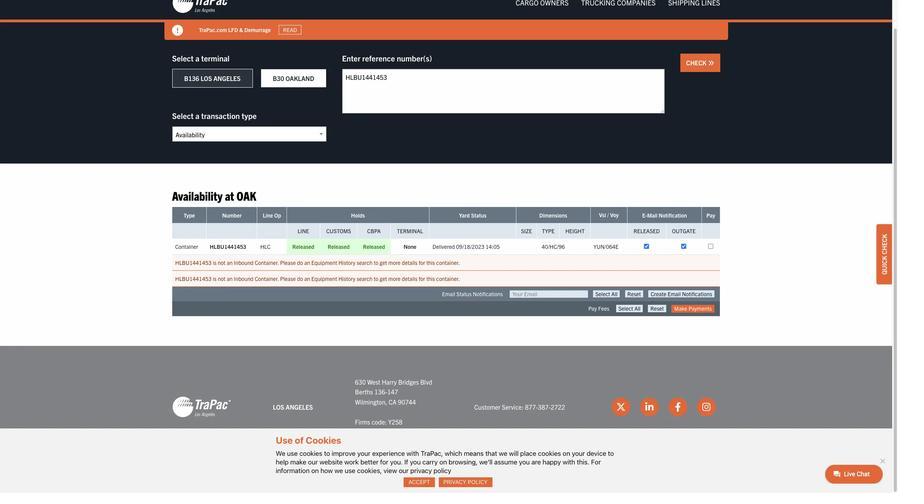 Task type: describe. For each thing, give the bounding box(es) containing it.
Enter reference number(s) text field
[[342, 69, 665, 114]]

1 container. from the top
[[436, 259, 460, 266]]

select for select a transaction type
[[172, 111, 194, 121]]

quick check
[[881, 234, 889, 275]]

1 vertical spatial los
[[273, 403, 284, 411]]

information
[[276, 467, 310, 475]]

reference
[[362, 53, 395, 63]]

number
[[222, 212, 242, 219]]

b30
[[273, 74, 284, 82]]

1 equipment from the top
[[311, 259, 337, 266]]

berths
[[355, 388, 373, 396]]

make
[[674, 305, 687, 312]]

1 horizontal spatial we
[[499, 450, 507, 458]]

14:05
[[486, 243, 500, 250]]

legal
[[494, 477, 510, 484]]

0 horizontal spatial with
[[407, 450, 419, 458]]

pay fees
[[589, 305, 610, 312]]

at
[[225, 188, 234, 203]]

2 this from the top
[[427, 275, 435, 282]]

1 vertical spatial check
[[881, 234, 889, 255]]

2 is from the top
[[213, 275, 217, 282]]

notifications
[[473, 291, 503, 298]]

trapac,
[[421, 450, 443, 458]]

terms
[[511, 477, 529, 484]]

mail
[[647, 212, 658, 219]]

1 horizontal spatial &
[[460, 477, 464, 484]]

transaction
[[201, 111, 240, 121]]

0 vertical spatial for
[[419, 259, 425, 266]]

reserved.
[[345, 477, 373, 484]]

work
[[344, 458, 359, 466]]

1 vertical spatial hlbu1441453
[[175, 259, 212, 266]]

136-
[[375, 388, 387, 396]]

0 vertical spatial code:
[[372, 418, 387, 426]]

y258
[[388, 418, 403, 426]]

1 this from the top
[[427, 259, 435, 266]]

/
[[607, 212, 609, 219]]

1 your from the left
[[357, 450, 371, 458]]

2023
[[412, 477, 424, 484]]

2 more from the top
[[388, 275, 401, 282]]

status for yard
[[471, 212, 487, 219]]

firms code:  y258 port code:  2704
[[355, 418, 403, 436]]

container
[[175, 243, 198, 250]]

2 do from the top
[[297, 275, 303, 282]]

09/18/2023
[[456, 243, 485, 250]]

cookies,
[[357, 467, 382, 475]]

website
[[320, 458, 343, 466]]

solid image inside check button
[[708, 60, 714, 66]]

0 horizontal spatial type
[[184, 212, 195, 219]]

if
[[404, 458, 408, 466]]

2 container. from the top
[[436, 275, 460, 282]]

all
[[315, 477, 324, 484]]

a for transaction
[[195, 111, 199, 121]]

pay for pay fees
[[589, 305, 597, 312]]

1 horizontal spatial type
[[542, 228, 555, 235]]

enter reference number(s)
[[342, 53, 432, 63]]

2 please from the top
[[280, 275, 296, 282]]

Your Email email field
[[510, 291, 588, 298]]

customer service: 877-387-2722
[[474, 403, 565, 411]]

fees
[[598, 305, 610, 312]]

banner containing trapac.com lfd & demurrage
[[0, 0, 898, 40]]

privacy policy link
[[439, 478, 492, 488]]

1 los angeles image from the top
[[172, 0, 231, 14]]

for
[[591, 458, 601, 466]]

policy
[[468, 479, 488, 486]]

use
[[276, 435, 293, 446]]

of
[[295, 435, 304, 446]]

b136
[[184, 74, 199, 82]]

e-
[[642, 212, 647, 219]]

number(s)
[[397, 53, 432, 63]]

trapac
[[374, 477, 394, 484]]

service:
[[502, 403, 524, 411]]

accept
[[409, 479, 430, 486]]

you.
[[390, 458, 403, 466]]

for inside use of cookies we use cookies to improve your experience with trapac, which means that we will place cookies on your device to help make our website work better for you. if you carry on browsing, we'll assume you are happy with this. for information on how we use cookies, view our privacy policy
[[380, 458, 388, 466]]

pay for pay
[[707, 212, 715, 219]]

read
[[283, 26, 297, 33]]

ca
[[389, 398, 397, 406]]

1 container. from the top
[[255, 259, 279, 266]]

1 vertical spatial we
[[335, 467, 343, 475]]

dimensions
[[539, 212, 567, 219]]

better
[[361, 458, 379, 466]]

demurrage
[[244, 26, 271, 33]]

make
[[290, 458, 306, 466]]

lfd
[[228, 26, 238, 33]]

1 vertical spatial angeles
[[286, 403, 313, 411]]

which
[[445, 450, 462, 458]]

view
[[384, 467, 397, 475]]

1 details from the top
[[402, 259, 418, 266]]

2722
[[551, 403, 565, 411]]

we
[[276, 450, 285, 458]]

1 history from the top
[[339, 259, 355, 266]]

387-
[[538, 403, 551, 411]]

llc
[[396, 477, 405, 484]]

vsl
[[599, 212, 606, 219]]

are
[[532, 458, 541, 466]]

all rights reserved. trapac llc © 2023
[[315, 477, 424, 484]]

help
[[276, 458, 289, 466]]

how
[[321, 467, 333, 475]]

will
[[509, 450, 519, 458]]

blvd
[[420, 378, 432, 386]]

2 history from the top
[[339, 275, 355, 282]]

happy
[[543, 458, 561, 466]]

make payments
[[674, 305, 712, 312]]

improve
[[332, 450, 356, 458]]

that
[[486, 450, 497, 458]]

1 search from the top
[[357, 259, 373, 266]]

experience
[[372, 450, 405, 458]]

outgate
[[672, 228, 696, 235]]

height
[[566, 228, 585, 235]]

1 do from the top
[[297, 259, 303, 266]]

privacy inside privacy policy link
[[443, 479, 466, 486]]

accept link
[[404, 478, 435, 488]]

2 vertical spatial hlbu1441453
[[175, 275, 212, 282]]

assume
[[494, 458, 517, 466]]

op
[[274, 212, 281, 219]]

1 vertical spatial on
[[440, 458, 447, 466]]

1 vertical spatial use
[[345, 467, 356, 475]]

vsl / voy
[[599, 212, 619, 219]]

630
[[355, 378, 366, 386]]

0 horizontal spatial use
[[287, 450, 298, 458]]

line for line
[[298, 228, 309, 235]]

check button
[[681, 54, 720, 72]]



Task type: vqa. For each thing, say whether or not it's contained in the screenshot.
Privacy in the footer
yes



Task type: locate. For each thing, give the bounding box(es) containing it.
b136 los angeles
[[184, 74, 241, 82]]

type down availability
[[184, 212, 195, 219]]

0 vertical spatial a
[[195, 53, 199, 63]]

|
[[491, 477, 493, 484]]

1 horizontal spatial los
[[273, 403, 284, 411]]

size
[[521, 228, 532, 235]]

1 vertical spatial status
[[457, 291, 472, 298]]

0 vertical spatial los
[[201, 74, 212, 82]]

a for terminal
[[195, 53, 199, 63]]

trapac.com
[[199, 26, 227, 33]]

los angeles
[[273, 403, 313, 411]]

0 vertical spatial equipment
[[311, 259, 337, 266]]

with
[[407, 450, 419, 458], [563, 458, 575, 466]]

cookies up make
[[300, 450, 322, 458]]

bridges
[[398, 378, 419, 386]]

privacy down "policy"
[[443, 479, 466, 486]]

2 los angeles image from the top
[[172, 396, 231, 418]]

1 vertical spatial do
[[297, 275, 303, 282]]

read link
[[279, 25, 301, 35]]

terminal
[[397, 228, 423, 235]]

1 horizontal spatial our
[[399, 467, 409, 475]]

1 vertical spatial history
[[339, 275, 355, 282]]

0 vertical spatial los angeles image
[[172, 0, 231, 14]]

trapac.com lfd & demurrage
[[199, 26, 271, 33]]

los right the 'b136'
[[201, 74, 212, 82]]

email status notifications
[[442, 291, 503, 298]]

1 hlbu1441453 is not an inbound container. please do an equipment history search to get more details for this container. from the top
[[175, 259, 460, 266]]

& right safety in the bottom of the page
[[460, 477, 464, 484]]

trucking companies menu item
[[575, 0, 662, 11]]

status right yard
[[471, 212, 487, 219]]

1 more from the top
[[388, 259, 401, 266]]

we
[[499, 450, 507, 458], [335, 467, 343, 475]]

use down work
[[345, 467, 356, 475]]

angeles down the terminal
[[213, 74, 241, 82]]

hlbu1441453 is not an inbound container. please do an equipment history search to get more details for this container.
[[175, 259, 460, 266], [175, 275, 460, 282]]

terminal
[[201, 53, 230, 63]]

on up 'all'
[[311, 467, 319, 475]]

an
[[227, 259, 233, 266], [304, 259, 310, 266], [227, 275, 233, 282], [304, 275, 310, 282]]

1 horizontal spatial solid image
[[708, 60, 714, 66]]

147
[[387, 388, 398, 396]]

no image
[[879, 457, 887, 465]]

0 horizontal spatial check
[[686, 59, 708, 67]]

None checkbox
[[682, 244, 687, 249], [708, 244, 714, 249], [682, 244, 687, 249], [708, 244, 714, 249]]

0 vertical spatial on
[[563, 450, 570, 458]]

1 a from the top
[[195, 53, 199, 63]]

on left device
[[563, 450, 570, 458]]

2 details from the top
[[402, 275, 418, 282]]

2 equipment from the top
[[311, 275, 337, 282]]

0 vertical spatial check
[[686, 59, 708, 67]]

with left this.
[[563, 458, 575, 466]]

check inside button
[[686, 59, 708, 67]]

los up 'use'
[[273, 403, 284, 411]]

to
[[374, 259, 379, 266], [374, 275, 379, 282], [324, 450, 330, 458], [608, 450, 614, 458]]

0 horizontal spatial angeles
[[213, 74, 241, 82]]

footer
[[0, 346, 892, 493]]

wilmington,
[[355, 398, 387, 406]]

you right if at the bottom
[[410, 458, 421, 466]]

630 west harry bridges blvd berths 136-147 wilmington, ca 90744
[[355, 378, 432, 406]]

released right hlc
[[292, 243, 314, 250]]

1 vertical spatial more
[[388, 275, 401, 282]]

0 vertical spatial pay
[[707, 212, 715, 219]]

angeles
[[213, 74, 241, 82], [286, 403, 313, 411]]

use up make
[[287, 450, 298, 458]]

inbound
[[234, 259, 254, 266], [234, 275, 254, 282]]

0 horizontal spatial our
[[308, 458, 318, 466]]

1 vertical spatial this
[[427, 275, 435, 282]]

oakland
[[286, 74, 314, 82]]

select a terminal
[[172, 53, 230, 63]]

0 vertical spatial container.
[[436, 259, 460, 266]]

solid image
[[172, 25, 183, 36], [708, 60, 714, 66]]

2 not from the top
[[218, 275, 226, 282]]

cbpa
[[367, 228, 381, 235]]

2 horizontal spatial on
[[563, 450, 570, 458]]

type
[[242, 111, 257, 121]]

place
[[520, 450, 536, 458]]

a
[[195, 53, 199, 63], [195, 111, 199, 121]]

2 your from the left
[[572, 450, 585, 458]]

on up "policy"
[[440, 458, 447, 466]]

line for line op
[[263, 212, 273, 219]]

do
[[297, 259, 303, 266], [297, 275, 303, 282]]

line left customs
[[298, 228, 309, 235]]

0 vertical spatial this
[[427, 259, 435, 266]]

released
[[634, 228, 660, 235], [292, 243, 314, 250], [328, 243, 350, 250], [363, 243, 385, 250]]

0 vertical spatial our
[[308, 458, 318, 466]]

notification
[[659, 212, 687, 219]]

privacy
[[410, 467, 432, 475]]

use
[[287, 450, 298, 458], [345, 467, 356, 475]]

1 horizontal spatial you
[[519, 458, 530, 466]]

firms
[[355, 418, 370, 426]]

None button
[[593, 291, 620, 298], [625, 291, 643, 298], [649, 291, 715, 298], [616, 305, 643, 312], [648, 305, 666, 312], [593, 291, 620, 298], [625, 291, 643, 298], [649, 291, 715, 298], [616, 305, 643, 312], [648, 305, 666, 312]]

security
[[465, 477, 490, 484]]

1 vertical spatial container.
[[255, 275, 279, 282]]

0 vertical spatial inbound
[[234, 259, 254, 266]]

we up the assume
[[499, 450, 507, 458]]

©
[[406, 477, 410, 484]]

1 vertical spatial for
[[419, 275, 425, 282]]

1 vertical spatial is
[[213, 275, 217, 282]]

with up if at the bottom
[[407, 450, 419, 458]]

on
[[563, 450, 570, 458], [440, 458, 447, 466], [311, 467, 319, 475]]

your up 'better'
[[357, 450, 371, 458]]

browsing,
[[449, 458, 478, 466]]

2 vertical spatial for
[[380, 458, 388, 466]]

1 vertical spatial select
[[172, 111, 194, 121]]

1 vertical spatial pay
[[589, 305, 597, 312]]

released down customs
[[328, 243, 350, 250]]

west
[[367, 378, 380, 386]]

means
[[464, 450, 484, 458]]

footer containing 630 west harry bridges blvd
[[0, 346, 892, 493]]

privacy inside footer
[[535, 477, 556, 484]]

is
[[213, 259, 217, 266], [213, 275, 217, 282]]

code: up 2704
[[372, 418, 387, 426]]

0 vertical spatial not
[[218, 259, 226, 266]]

email
[[442, 291, 455, 298]]

device
[[587, 450, 606, 458]]

0 vertical spatial use
[[287, 450, 298, 458]]

0 horizontal spatial pay
[[589, 305, 597, 312]]

harry
[[382, 378, 397, 386]]

status right email
[[457, 291, 472, 298]]

0 vertical spatial search
[[357, 259, 373, 266]]

our right make
[[308, 458, 318, 466]]

cargo owners menu item
[[510, 0, 575, 11]]

0 vertical spatial more
[[388, 259, 401, 266]]

this.
[[577, 458, 590, 466]]

1 horizontal spatial privacy
[[535, 477, 556, 484]]

2 get from the top
[[380, 275, 387, 282]]

1 vertical spatial search
[[357, 275, 373, 282]]

2 inbound from the top
[[234, 275, 254, 282]]

0 vertical spatial with
[[407, 450, 419, 458]]

1 vertical spatial a
[[195, 111, 199, 121]]

1 vertical spatial inbound
[[234, 275, 254, 282]]

container. up email
[[436, 275, 460, 282]]

your up this.
[[572, 450, 585, 458]]

1 vertical spatial our
[[399, 467, 409, 475]]

select left transaction
[[172, 111, 194, 121]]

0 horizontal spatial solid image
[[172, 25, 183, 36]]

details
[[402, 259, 418, 266], [402, 275, 418, 282]]

privacy policy
[[443, 479, 488, 486]]

type
[[184, 212, 195, 219], [542, 228, 555, 235]]

line
[[263, 212, 273, 219], [298, 228, 309, 235]]

code: right port
[[368, 428, 383, 436]]

shipping lines menu item
[[662, 0, 727, 11]]

safety
[[440, 477, 459, 484]]

2 a from the top
[[195, 111, 199, 121]]

customer
[[474, 403, 501, 411]]

0 vertical spatial get
[[380, 259, 387, 266]]

0 horizontal spatial on
[[311, 467, 319, 475]]

1 horizontal spatial line
[[298, 228, 309, 235]]

1 vertical spatial get
[[380, 275, 387, 282]]

1 vertical spatial los angeles image
[[172, 396, 231, 418]]

container.
[[436, 259, 460, 266], [436, 275, 460, 282]]

voy
[[610, 212, 619, 219]]

2 container. from the top
[[255, 275, 279, 282]]

quick
[[881, 256, 889, 275]]

line left op on the top of page
[[263, 212, 273, 219]]

we up rights
[[335, 467, 343, 475]]

availability
[[172, 188, 223, 203]]

1 vertical spatial line
[[298, 228, 309, 235]]

2 cookies from the left
[[538, 450, 561, 458]]

cookies up happy
[[538, 450, 561, 458]]

select
[[172, 53, 194, 63], [172, 111, 194, 121]]

status for email
[[457, 291, 472, 298]]

& right terms on the bottom
[[530, 477, 534, 484]]

1 horizontal spatial pay
[[707, 212, 715, 219]]

0 vertical spatial solid image
[[172, 25, 183, 36]]

40/hc/96
[[542, 243, 565, 250]]

get
[[380, 259, 387, 266], [380, 275, 387, 282]]

1 inbound from the top
[[234, 259, 254, 266]]

2 select from the top
[[172, 111, 194, 121]]

you down place
[[519, 458, 530, 466]]

payments
[[689, 305, 712, 312]]

0 horizontal spatial cookies
[[300, 450, 322, 458]]

0 vertical spatial type
[[184, 212, 195, 219]]

0 horizontal spatial privacy
[[443, 479, 466, 486]]

none
[[404, 243, 417, 250]]

select for select a terminal
[[172, 53, 194, 63]]

safety & security | legal terms & privacy
[[440, 477, 556, 484]]

0 horizontal spatial you
[[410, 458, 421, 466]]

1 horizontal spatial on
[[440, 458, 447, 466]]

e-mail notification
[[642, 212, 687, 219]]

container. down delivered
[[436, 259, 460, 266]]

1 vertical spatial equipment
[[311, 275, 337, 282]]

safety & security link
[[440, 477, 490, 484]]

yard status
[[459, 212, 487, 219]]

0 vertical spatial status
[[471, 212, 487, 219]]

privacy down happy
[[535, 477, 556, 484]]

1 you from the left
[[410, 458, 421, 466]]

1 vertical spatial code:
[[368, 428, 383, 436]]

hlbu1441453
[[210, 243, 246, 250], [175, 259, 212, 266], [175, 275, 212, 282]]

released down cbpa
[[363, 243, 385, 250]]

pay
[[707, 212, 715, 219], [589, 305, 597, 312]]

select a transaction type
[[172, 111, 257, 121]]

None checkbox
[[644, 244, 649, 249]]

1 horizontal spatial with
[[563, 458, 575, 466]]

2 horizontal spatial &
[[530, 477, 534, 484]]

0 vertical spatial line
[[263, 212, 273, 219]]

yun/064e
[[594, 243, 619, 250]]

quick check link
[[877, 224, 892, 285]]

1 horizontal spatial your
[[572, 450, 585, 458]]

0 vertical spatial select
[[172, 53, 194, 63]]

pay left fees
[[589, 305, 597, 312]]

0 vertical spatial please
[[280, 259, 296, 266]]

menu bar inside banner
[[510, 0, 727, 11]]

1 vertical spatial container.
[[436, 275, 460, 282]]

& right lfd
[[239, 26, 243, 33]]

1 vertical spatial please
[[280, 275, 296, 282]]

our down if at the bottom
[[399, 467, 409, 475]]

b30 oakland
[[273, 74, 314, 82]]

0 horizontal spatial your
[[357, 450, 371, 458]]

check
[[686, 59, 708, 67], [881, 234, 889, 255]]

1 vertical spatial type
[[542, 228, 555, 235]]

2704
[[384, 428, 399, 436]]

0 vertical spatial hlbu1441453 is not an inbound container. please do an equipment history search to get more details for this container.
[[175, 259, 460, 266]]

0 vertical spatial history
[[339, 259, 355, 266]]

2 hlbu1441453 is not an inbound container. please do an equipment history search to get more details for this container. from the top
[[175, 275, 460, 282]]

1 cookies from the left
[[300, 450, 322, 458]]

1 vertical spatial solid image
[[708, 60, 714, 66]]

type down dimensions
[[542, 228, 555, 235]]

1 vertical spatial not
[[218, 275, 226, 282]]

carry
[[423, 458, 438, 466]]

0 vertical spatial is
[[213, 259, 217, 266]]

0 horizontal spatial &
[[239, 26, 243, 33]]

menu bar
[[510, 0, 727, 11]]

angeles up of
[[286, 403, 313, 411]]

1 get from the top
[[380, 259, 387, 266]]

container.
[[255, 259, 279, 266], [255, 275, 279, 282]]

1 horizontal spatial check
[[881, 234, 889, 255]]

0 vertical spatial container.
[[255, 259, 279, 266]]

search
[[357, 259, 373, 266], [357, 275, 373, 282]]

released down the "e-"
[[634, 228, 660, 235]]

holds
[[351, 212, 365, 219]]

banner
[[0, 0, 898, 40]]

1 horizontal spatial cookies
[[538, 450, 561, 458]]

pay right the 'notification'
[[707, 212, 715, 219]]

1 select from the top
[[172, 53, 194, 63]]

this
[[427, 259, 435, 266], [427, 275, 435, 282]]

1 is from the top
[[213, 259, 217, 266]]

a left the terminal
[[195, 53, 199, 63]]

0 horizontal spatial line
[[263, 212, 273, 219]]

0 vertical spatial hlbu1441453
[[210, 243, 246, 250]]

0 vertical spatial details
[[402, 259, 418, 266]]

1 please from the top
[[280, 259, 296, 266]]

use of cookies we use cookies to improve your experience with trapac, which means that we will place cookies on your device to help make our website work better for you. if you carry on browsing, we'll assume you are happy with this. for information on how we use cookies, view our privacy policy
[[276, 435, 614, 475]]

legal terms & privacy link
[[494, 477, 556, 484]]

rights
[[325, 477, 344, 484]]

1 not from the top
[[218, 259, 226, 266]]

2 you from the left
[[519, 458, 530, 466]]

0 horizontal spatial los
[[201, 74, 212, 82]]

1 vertical spatial with
[[563, 458, 575, 466]]

select up the 'b136'
[[172, 53, 194, 63]]

hlc
[[260, 243, 271, 250]]

a left transaction
[[195, 111, 199, 121]]

1 vertical spatial hlbu1441453 is not an inbound container. please do an equipment history search to get more details for this container.
[[175, 275, 460, 282]]

history
[[339, 259, 355, 266], [339, 275, 355, 282]]

2 search from the top
[[357, 275, 373, 282]]

los angeles image
[[172, 0, 231, 14], [172, 396, 231, 418]]

2 vertical spatial on
[[311, 467, 319, 475]]

& inside banner
[[239, 26, 243, 33]]



